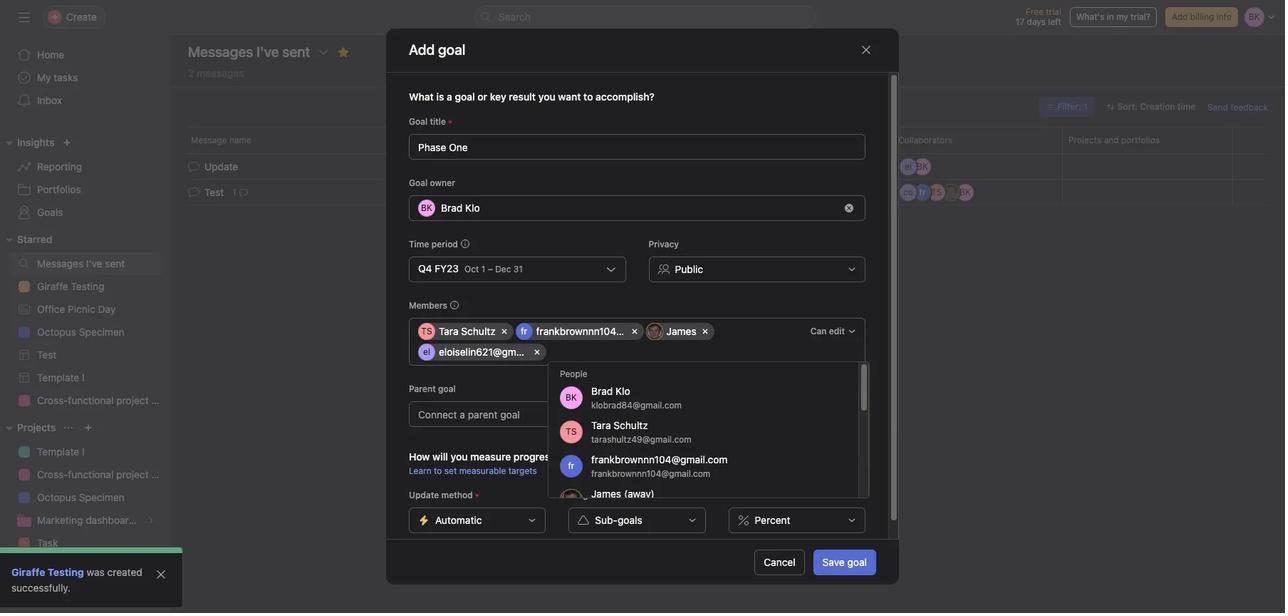 Task type: locate. For each thing, give the bounding box(es) containing it.
octopus for first octopus specimen link
[[37, 326, 76, 338]]

1 vertical spatial projects
[[17, 421, 56, 433]]

0 vertical spatial template i link
[[9, 366, 163, 389]]

0 vertical spatial template
[[37, 371, 79, 384]]

1 vertical spatial messages
[[37, 257, 84, 269]]

required image
[[446, 117, 455, 126], [636, 491, 645, 499], [785, 491, 794, 499]]

goal for goal title
[[409, 116, 428, 127]]

project up dashboards
[[116, 468, 149, 480]]

specimen
[[79, 326, 125, 338], [79, 491, 125, 503]]

2 vertical spatial 1
[[482, 263, 486, 274]]

can edit button
[[805, 321, 863, 341]]

1 functional from the top
[[68, 394, 114, 406]]

you left want
[[539, 90, 556, 102]]

2 template i link from the top
[[9, 441, 163, 463]]

1 vertical spatial octopus specimen link
[[9, 486, 163, 509]]

1 vertical spatial i
[[82, 446, 85, 458]]

test left 1 'button'
[[205, 186, 224, 198]]

1 plan from the top
[[151, 394, 171, 406]]

2 project from the top
[[116, 468, 149, 480]]

send
[[1209, 102, 1229, 112]]

members
[[409, 300, 448, 311]]

title
[[430, 116, 446, 127]]

1 horizontal spatial update
[[409, 489, 439, 500]]

goal right a
[[455, 90, 475, 102]]

0 vertical spatial update
[[205, 160, 238, 173]]

2 plan from the top
[[151, 468, 171, 480]]

2 octopus specimen from the top
[[37, 491, 125, 503]]

required image for sub-goals
[[636, 491, 645, 499]]

giraffe testing down task link
[[37, 560, 104, 572]]

i inside starred element
[[82, 371, 85, 384]]

2 octopus specimen link from the top
[[9, 486, 163, 509]]

update down message name
[[205, 160, 238, 173]]

0 vertical spatial octopus
[[37, 326, 76, 338]]

send feedback
[[1209, 102, 1269, 112]]

2 template from the top
[[37, 446, 79, 458]]

octopus up marketing
[[37, 491, 76, 503]]

1 cross-functional project plan from the top
[[37, 394, 171, 406]]

toward success?
[[558, 450, 637, 462]]

1 down name on the top left of page
[[233, 186, 237, 197]]

template i down test link
[[37, 371, 85, 384]]

learn to set measurable targets link
[[409, 465, 537, 476]]

0 vertical spatial project
[[116, 394, 149, 406]]

remove from starred image
[[338, 46, 349, 58]]

projects inside dropdown button
[[17, 421, 56, 433]]

row
[[171, 127, 1286, 153], [188, 153, 1269, 154], [418, 323, 805, 364]]

giraffe testing inside projects "element"
[[37, 560, 104, 572]]

1 vertical spatial cross-
[[37, 468, 68, 480]]

1 vertical spatial 1
[[233, 186, 237, 197]]

test inside conversation name for test cell
[[205, 186, 224, 198]]

1 vertical spatial cross-functional project plan link
[[9, 463, 171, 486]]

2 octopus from the top
[[37, 491, 76, 503]]

how will you measure progress toward success? learn to set measurable targets
[[409, 450, 637, 476]]

2 cross-functional project plan from the top
[[37, 468, 171, 480]]

1 vertical spatial template i
[[37, 446, 85, 458]]

update for update
[[205, 160, 238, 173]]

functional down test link
[[68, 394, 114, 406]]

testing down task link
[[71, 560, 104, 572]]

plan
[[151, 394, 171, 406], [151, 468, 171, 480]]

template i for second template i link from the bottom
[[37, 371, 85, 384]]

project inside starred element
[[116, 394, 149, 406]]

octopus inside projects "element"
[[37, 491, 76, 503]]

1 vertical spatial goal
[[409, 177, 428, 188]]

1 template from the top
[[37, 371, 79, 384]]

projects for projects
[[17, 421, 56, 433]]

goal left "owner"
[[409, 177, 428, 188]]

None text field
[[549, 343, 560, 360]]

projects button
[[0, 419, 56, 436]]

i down test link
[[82, 371, 85, 384]]

method
[[442, 489, 473, 500]]

1 vertical spatial goal
[[438, 383, 456, 394]]

template down projects dropdown button
[[37, 446, 79, 458]]

portfolios
[[1122, 135, 1161, 145]]

tara
[[439, 325, 459, 337]]

giraffe up office
[[37, 280, 68, 292]]

template i down projects dropdown button
[[37, 446, 85, 458]]

1 specimen from the top
[[79, 326, 125, 338]]

messages inside starred element
[[37, 257, 84, 269]]

bk
[[421, 202, 433, 213]]

0 vertical spatial goal
[[409, 116, 428, 127]]

1 vertical spatial octopus
[[37, 491, 76, 503]]

1 horizontal spatial projects
[[1069, 135, 1102, 145]]

tara schultz cell
[[418, 323, 514, 340]]

0 vertical spatial cross-functional project plan
[[37, 394, 171, 406]]

save
[[823, 556, 845, 568]]

collaborators
[[899, 135, 953, 145]]

i've
[[86, 257, 102, 269]]

update for update method
[[409, 489, 439, 500]]

1 vertical spatial octopus specimen
[[37, 491, 125, 503]]

0 horizontal spatial test
[[37, 349, 56, 361]]

cross- up projects dropdown button
[[37, 394, 68, 406]]

0 horizontal spatial projects
[[17, 421, 56, 433]]

2
[[188, 67, 194, 79]]

1 vertical spatial test
[[37, 349, 56, 361]]

1 horizontal spatial 1
[[482, 263, 486, 274]]

cross-functional project plan up dashboards
[[37, 468, 171, 480]]

specimen up dashboards
[[79, 491, 125, 503]]

specimen down day
[[79, 326, 125, 338]]

sub-goals button
[[569, 507, 706, 533]]

test inside test link
[[37, 349, 56, 361]]

reporting link
[[9, 155, 163, 178]]

2 cross- from the top
[[37, 468, 68, 480]]

cross-functional project plan link up "marketing dashboards"
[[9, 463, 171, 486]]

test down office
[[37, 349, 56, 361]]

0 horizontal spatial messages
[[37, 257, 84, 269]]

trial
[[1047, 6, 1062, 17]]

0 vertical spatial i
[[82, 371, 85, 384]]

2 horizontal spatial required image
[[785, 491, 794, 499]]

template i link down projects dropdown button
[[9, 441, 163, 463]]

you
[[539, 90, 556, 102], [451, 450, 468, 462]]

add
[[1173, 11, 1189, 22]]

update row
[[171, 152, 1286, 181]]

1 horizontal spatial you
[[539, 90, 556, 102]]

info
[[1217, 11, 1232, 22]]

portfolios
[[37, 183, 81, 195]]

search list box
[[475, 6, 817, 29]]

testing down messages i've sent link
[[71, 280, 104, 292]]

1 project from the top
[[116, 394, 149, 406]]

cancel
[[764, 556, 796, 568]]

i up "marketing dashboards"
[[82, 446, 85, 458]]

project down test link
[[116, 394, 149, 406]]

giraffe testing link up picnic
[[9, 275, 163, 298]]

template i link down office picnic day link
[[9, 366, 163, 389]]

1 horizontal spatial messages
[[188, 43, 253, 60]]

my
[[37, 71, 51, 83]]

1 goal from the top
[[409, 116, 428, 127]]

template down test link
[[37, 371, 79, 384]]

1 template i link from the top
[[9, 366, 163, 389]]

2 functional from the top
[[68, 468, 114, 480]]

1 vertical spatial project
[[116, 468, 149, 480]]

octopus inside starred element
[[37, 326, 76, 338]]

goal right the save
[[848, 556, 868, 568]]

automatic
[[436, 514, 482, 526]]

project
[[116, 394, 149, 406], [116, 468, 149, 480]]

giraffe testing link up successfully.
[[11, 566, 84, 578]]

want
[[558, 90, 581, 102]]

goal
[[455, 90, 475, 102], [438, 383, 456, 394], [848, 556, 868, 568]]

giraffe testing inside starred element
[[37, 280, 104, 292]]

1 vertical spatial specimen
[[79, 491, 125, 503]]

q4
[[418, 262, 432, 274]]

octopus specimen link up "marketing dashboards"
[[9, 486, 163, 509]]

giraffe inside starred element
[[37, 280, 68, 292]]

successfully.
[[11, 582, 70, 594]]

0 vertical spatial test
[[205, 186, 224, 198]]

update inside cell
[[205, 160, 238, 173]]

parent
[[409, 383, 436, 394]]

template i
[[37, 371, 85, 384], [37, 446, 85, 458]]

0 vertical spatial messages
[[188, 43, 253, 60]]

update down learn
[[409, 489, 439, 500]]

0 horizontal spatial update
[[205, 160, 238, 173]]

1 i from the top
[[82, 371, 85, 384]]

goal right parent
[[438, 383, 456, 394]]

goals link
[[9, 201, 163, 224]]

octopus
[[37, 326, 76, 338], [37, 491, 76, 503]]

cross-functional project plan link
[[9, 389, 171, 412], [9, 463, 171, 486]]

0 vertical spatial cross-functional project plan link
[[9, 389, 171, 412]]

invite button
[[14, 582, 75, 607]]

what's in my trial?
[[1077, 11, 1151, 22]]

messages up messages
[[188, 43, 253, 60]]

functional up "marketing dashboards"
[[68, 468, 114, 480]]

time
[[409, 239, 429, 249]]

projects element
[[0, 415, 171, 603]]

messages for messages i've sent
[[188, 43, 253, 60]]

0 vertical spatial 1
[[1084, 101, 1088, 112]]

add goal
[[409, 42, 466, 58]]

1 right filter:
[[1084, 101, 1088, 112]]

1 vertical spatial you
[[451, 450, 468, 462]]

1 cross-functional project plan link from the top
[[9, 389, 171, 412]]

cross- inside projects "element"
[[37, 468, 68, 480]]

1 cross- from the top
[[37, 394, 68, 406]]

filter:
[[1058, 101, 1082, 112]]

1 template i from the top
[[37, 371, 85, 384]]

day
[[98, 303, 116, 315]]

test for conversation name for test cell
[[205, 186, 224, 198]]

required image up percent dropdown button
[[785, 491, 794, 499]]

cross-functional project plan down test link
[[37, 394, 171, 406]]

octopus specimen up marketing dashboards link
[[37, 491, 125, 503]]

office picnic day link
[[9, 298, 163, 321]]

0 vertical spatial plan
[[151, 394, 171, 406]]

octopus specimen link down picnic
[[9, 321, 163, 344]]

you up set
[[451, 450, 468, 462]]

1 horizontal spatial test
[[205, 186, 224, 198]]

0 vertical spatial projects
[[1069, 135, 1102, 145]]

my
[[1117, 11, 1129, 22]]

giraffe testing
[[37, 280, 104, 292], [37, 560, 104, 572], [11, 566, 84, 578]]

cross-
[[37, 394, 68, 406], [37, 468, 68, 480]]

tree grid
[[171, 152, 1286, 206]]

feedback
[[1231, 102, 1269, 112]]

specimen inside projects "element"
[[79, 491, 125, 503]]

template inside projects "element"
[[37, 446, 79, 458]]

test
[[205, 186, 224, 198], [37, 349, 56, 361]]

giraffe testing up successfully.
[[11, 566, 84, 578]]

required image down a
[[446, 117, 455, 126]]

0 vertical spatial you
[[539, 90, 556, 102]]

1 octopus specimen from the top
[[37, 326, 125, 338]]

test for test link
[[37, 349, 56, 361]]

cross- up marketing
[[37, 468, 68, 480]]

i've sent
[[257, 43, 310, 60]]

0 horizontal spatial you
[[451, 450, 468, 462]]

–
[[488, 263, 493, 274]]

add billing info button
[[1166, 7, 1239, 27]]

2 template i from the top
[[37, 446, 85, 458]]

1
[[1084, 101, 1088, 112], [233, 186, 237, 197], [482, 263, 486, 274]]

fy23
[[435, 262, 459, 274]]

messages
[[188, 43, 253, 60], [37, 257, 84, 269]]

1 horizontal spatial required image
[[636, 491, 645, 499]]

required image up sub-goals 'dropdown button'
[[636, 491, 645, 499]]

giraffe
[[37, 280, 68, 292], [37, 560, 68, 572], [11, 566, 45, 578]]

tasks
[[54, 71, 78, 83]]

template i inside projects "element"
[[37, 446, 85, 458]]

update method
[[409, 489, 473, 500]]

testing inside projects "element"
[[71, 560, 104, 572]]

0 vertical spatial template i
[[37, 371, 85, 384]]

learn
[[409, 465, 432, 476]]

0 vertical spatial cross-
[[37, 394, 68, 406]]

1 vertical spatial template
[[37, 446, 79, 458]]

send feedback link
[[1209, 100, 1269, 114]]

can edit
[[811, 326, 845, 336]]

goal for goal owner
[[409, 177, 428, 188]]

giraffe down task
[[37, 560, 68, 572]]

2 horizontal spatial 1
[[1084, 101, 1088, 112]]

octopus specimen down picnic
[[37, 326, 125, 338]]

1 vertical spatial cross-functional project plan
[[37, 468, 171, 480]]

goal left title
[[409, 116, 428, 127]]

1 vertical spatial plan
[[151, 468, 171, 480]]

1 vertical spatial functional
[[68, 468, 114, 480]]

goal inside button
[[848, 556, 868, 568]]

cross-functional project plan link down test link
[[9, 389, 171, 412]]

0 vertical spatial specimen
[[79, 326, 125, 338]]

1 vertical spatial update
[[409, 489, 439, 500]]

2 goal from the top
[[409, 177, 428, 188]]

1 left –
[[482, 263, 486, 274]]

cross-functional project plan inside starred element
[[37, 394, 171, 406]]

0 vertical spatial functional
[[68, 394, 114, 406]]

0 horizontal spatial required image
[[446, 117, 455, 126]]

giraffe up successfully.
[[11, 566, 45, 578]]

giraffe inside projects "element"
[[37, 560, 68, 572]]

1 inside 'button'
[[233, 186, 237, 197]]

1 vertical spatial template i link
[[9, 441, 163, 463]]

giraffe testing link up the invite
[[9, 555, 163, 577]]

1 octopus from the top
[[37, 326, 76, 338]]

testing inside starred element
[[71, 280, 104, 292]]

2 i from the top
[[82, 446, 85, 458]]

0 horizontal spatial 1
[[233, 186, 237, 197]]

giraffe testing up "office picnic day"
[[37, 280, 104, 292]]

global element
[[0, 35, 171, 120]]

2 vertical spatial goal
[[848, 556, 868, 568]]

2 specimen from the top
[[79, 491, 125, 503]]

0 vertical spatial octopus specimen
[[37, 326, 125, 338]]

project inside "element"
[[116, 468, 149, 480]]

will
[[433, 450, 448, 462]]

ts
[[422, 326, 432, 336]]

template i inside starred element
[[37, 371, 85, 384]]

octopus specimen
[[37, 326, 125, 338], [37, 491, 125, 503]]

conversation name for test cell
[[171, 179, 892, 205]]

octopus down office
[[37, 326, 76, 338]]

0 vertical spatial octopus specimen link
[[9, 321, 163, 344]]

projects for projects and portfolios
[[1069, 135, 1102, 145]]

conversation name for update cell
[[171, 153, 892, 180]]

messages left i've
[[37, 257, 84, 269]]

to
[[434, 465, 442, 476]]

marketing
[[37, 514, 83, 526]]



Task type: vqa. For each thing, say whether or not it's contained in the screenshot.
Projects's Projects
yes



Task type: describe. For each thing, give the bounding box(es) containing it.
brad
[[441, 201, 463, 214]]

created
[[107, 566, 142, 578]]

test row
[[171, 178, 1286, 206]]

template i link inside projects "element"
[[9, 441, 163, 463]]

eloiselin621@gmail.com cell
[[418, 343, 549, 360]]

goals
[[37, 206, 63, 218]]

messages i've sent
[[37, 257, 125, 269]]

octopus specimen inside starred element
[[37, 326, 125, 338]]

octopus for second octopus specimen link from the top
[[37, 491, 76, 503]]

public button
[[649, 256, 866, 282]]

privacy
[[649, 239, 679, 249]]

functional inside starred element
[[68, 394, 114, 406]]

messages i've sent link
[[9, 252, 163, 275]]

hide sidebar image
[[19, 11, 30, 23]]

owner
[[430, 177, 456, 188]]

starred button
[[0, 231, 52, 248]]

what's in my trial? button
[[1071, 7, 1158, 27]]

trial?
[[1131, 11, 1151, 22]]

close this dialog image
[[861, 44, 873, 56]]

brad klo
[[441, 201, 480, 214]]

plan inside projects "element"
[[151, 468, 171, 480]]

cross- inside starred element
[[37, 394, 68, 406]]

result
[[509, 90, 536, 102]]

sent
[[105, 257, 125, 269]]

oct
[[465, 263, 479, 274]]

2 messages
[[188, 67, 244, 79]]

goal for save goal
[[848, 556, 868, 568]]

what is a goal or key result you want to accomplish?
[[409, 90, 655, 102]]

invite
[[40, 588, 66, 600]]

1 button
[[230, 185, 251, 199]]

period
[[432, 239, 458, 249]]

functional inside projects "element"
[[68, 468, 114, 480]]

reporting
[[37, 160, 82, 173]]

save goal
[[823, 556, 868, 568]]

picnic
[[68, 303, 95, 315]]

task link
[[9, 532, 163, 555]]

key
[[490, 90, 507, 102]]

starred element
[[0, 227, 171, 415]]

template i for template i link in projects "element"
[[37, 446, 85, 458]]

2 cross-functional project plan link from the top
[[9, 463, 171, 486]]

targets
[[509, 465, 537, 476]]

klo
[[466, 201, 480, 214]]

testing up the invite
[[48, 566, 84, 578]]

2 messages button
[[188, 67, 244, 86]]

cancel button
[[755, 549, 805, 575]]

specimen inside starred element
[[79, 326, 125, 338]]

1 inside button
[[1084, 101, 1088, 112]]

you inside how will you measure progress toward success? learn to set measurable targets
[[451, 450, 468, 462]]

frankbrownnn104@gmail.com
[[537, 325, 673, 337]]

test link
[[9, 344, 163, 366]]

percent
[[755, 514, 791, 526]]

billing
[[1191, 11, 1215, 22]]

in
[[1108, 11, 1115, 22]]

tara schultz
[[439, 325, 496, 337]]

q4 fy23 oct 1 – dec 31
[[418, 262, 523, 274]]

1 inside q4 fy23 oct 1 – dec 31
[[482, 263, 486, 274]]

marketing dashboards link
[[9, 509, 163, 532]]

was
[[87, 566, 105, 578]]

eloiselin621@gmail.com
[[439, 345, 549, 358]]

my tasks
[[37, 71, 78, 83]]

free
[[1027, 6, 1044, 17]]

row containing tara schultz
[[418, 323, 805, 364]]

automatic button
[[409, 507, 546, 533]]

days
[[1028, 16, 1046, 27]]

schultz
[[461, 325, 496, 337]]

portfolios link
[[9, 178, 163, 201]]

ja
[[650, 326, 660, 336]]

or
[[478, 90, 488, 102]]

cross-functional project plan inside projects "element"
[[37, 468, 171, 480]]

task
[[37, 537, 58, 549]]

close image
[[155, 569, 167, 580]]

Enter goal name text field
[[409, 134, 866, 159]]

messages i've sent
[[188, 43, 310, 60]]

insights element
[[0, 130, 171, 227]]

sub-goals
[[595, 514, 643, 526]]

fr
[[521, 326, 528, 336]]

octopus specimen inside projects "element"
[[37, 491, 125, 503]]

0 vertical spatial goal
[[455, 90, 475, 102]]

my tasks link
[[9, 66, 163, 89]]

row containing message name
[[171, 127, 1286, 153]]

save goal button
[[814, 549, 877, 575]]

projects and portfolios
[[1069, 135, 1161, 145]]

i inside projects "element"
[[82, 446, 85, 458]]

frankbrownnn104@gmail.com cell
[[516, 323, 673, 340]]

31
[[514, 263, 523, 274]]

insights button
[[0, 134, 54, 151]]

how
[[409, 450, 430, 462]]

james
[[667, 325, 697, 337]]

goal owner
[[409, 177, 456, 188]]

plan inside starred element
[[151, 394, 171, 406]]

tree grid containing update
[[171, 152, 1286, 206]]

time period
[[409, 239, 458, 249]]

messages for messages i've sent
[[37, 257, 84, 269]]

home
[[37, 48, 64, 61]]

percent button
[[729, 507, 866, 533]]

measure
[[471, 450, 511, 462]]

filter: 1 button
[[1040, 97, 1095, 117]]

search
[[499, 11, 531, 23]]

dec
[[496, 263, 511, 274]]

progress
[[514, 450, 556, 462]]

add billing info
[[1173, 11, 1232, 22]]

office
[[37, 303, 65, 315]]

set
[[445, 465, 457, 476]]

required image
[[473, 491, 482, 499]]

home link
[[9, 43, 163, 66]]

insights
[[17, 136, 54, 148]]

1 octopus specimen link from the top
[[9, 321, 163, 344]]

goal for parent goal
[[438, 383, 456, 394]]

name
[[229, 135, 252, 145]]

can
[[811, 326, 827, 336]]

remove image
[[845, 204, 854, 212]]

template inside starred element
[[37, 371, 79, 384]]

james cell
[[646, 323, 715, 340]]

left
[[1049, 16, 1062, 27]]

el
[[423, 346, 431, 357]]

goals
[[618, 514, 643, 526]]

marketing dashboards
[[37, 514, 140, 526]]

required image for percent
[[785, 491, 794, 499]]

and
[[1105, 135, 1120, 145]]



